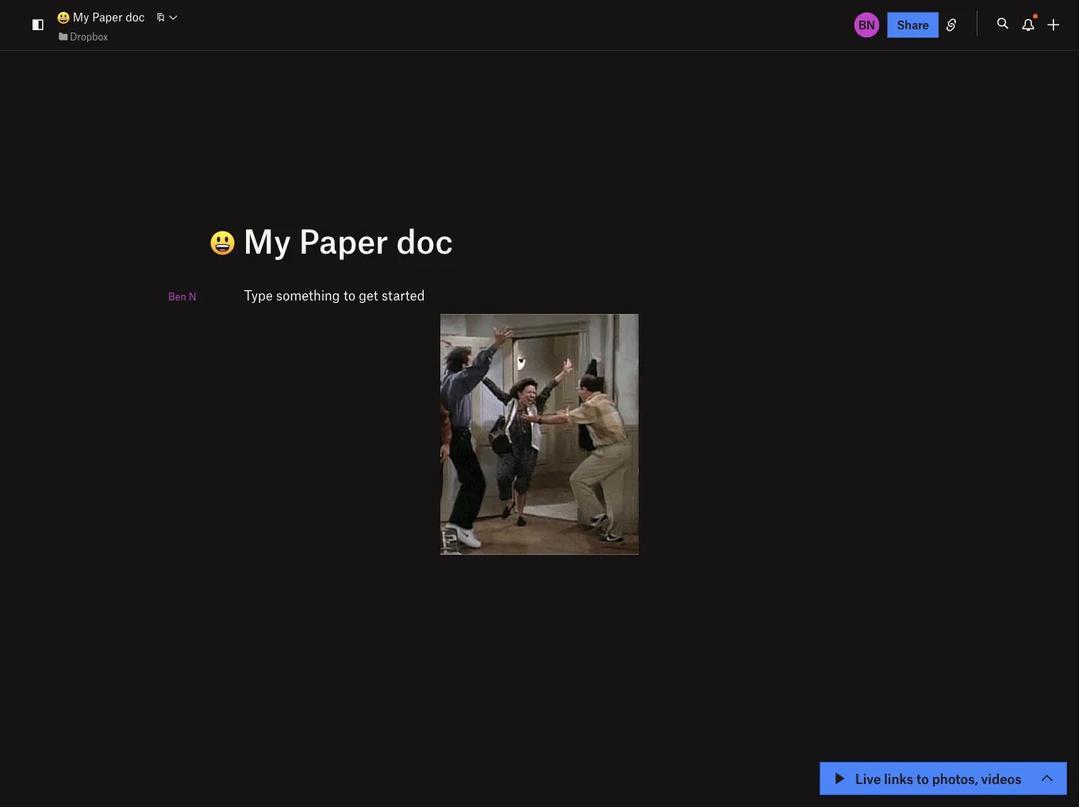 Task type: vqa. For each thing, say whether or not it's contained in the screenshot.
started on the left top of the page
yes



Task type: describe. For each thing, give the bounding box(es) containing it.
type something to get started
[[244, 287, 425, 304]]

updated 3 seconds ago
[[868, 775, 992, 789]]

ago
[[973, 775, 992, 789]]

3
[[916, 775, 923, 789]]

1 vertical spatial my paper doc
[[235, 221, 453, 261]]

0 vertical spatial my paper doc
[[70, 10, 145, 24]]

seconds
[[926, 775, 970, 789]]

my paper doc link
[[57, 8, 145, 26]]

share
[[897, 18, 929, 32]]

something
[[276, 287, 340, 304]]

videos
[[981, 771, 1022, 787]]

live links to photos, videos
[[855, 771, 1022, 787]]

dropbox
[[70, 30, 108, 42]]

comment
[[567, 338, 621, 352]]

0 horizontal spatial doc
[[126, 10, 145, 24]]

grinning face with big eyes image
[[57, 11, 70, 24]]

0 vertical spatial paper
[[92, 10, 123, 24]]

to for something
[[344, 287, 355, 304]]



Task type: locate. For each thing, give the bounding box(es) containing it.
0 vertical spatial my
[[73, 10, 89, 24]]

links
[[884, 771, 913, 787]]

1 horizontal spatial to
[[917, 771, 929, 787]]

bn button
[[853, 11, 881, 39]]

share button
[[888, 12, 939, 38]]

0 horizontal spatial my
[[73, 10, 89, 24]]

to inside popup button
[[917, 771, 929, 787]]

1 horizontal spatial paper
[[299, 221, 388, 261]]

my
[[73, 10, 89, 24], [243, 221, 291, 261]]

updated
[[868, 775, 913, 789]]

my inside my paper doc link
[[73, 10, 89, 24]]

1 horizontal spatial my paper doc
[[235, 221, 453, 261]]

my paper doc up dropbox
[[70, 10, 145, 24]]

doc right the grinning face with big eyes icon
[[126, 10, 145, 24]]

my right the grinning face with big eyes icon
[[73, 10, 89, 24]]

my paper doc
[[70, 10, 145, 24], [235, 221, 453, 261]]

live
[[855, 771, 881, 787]]

photos,
[[932, 771, 978, 787]]

bn
[[859, 18, 875, 32]]

1 vertical spatial my
[[243, 221, 291, 261]]

my up type
[[243, 221, 291, 261]]

0 horizontal spatial my paper doc
[[70, 10, 145, 24]]

0 horizontal spatial to
[[344, 287, 355, 304]]

doc
[[126, 10, 145, 24], [396, 221, 453, 261]]

to right links
[[917, 771, 929, 787]]

1 vertical spatial doc
[[396, 221, 453, 261]]

comment button
[[545, 335, 621, 354]]

paper
[[92, 10, 123, 24], [299, 221, 388, 261]]

live links to photos, videos button
[[821, 763, 1067, 795]]

to
[[344, 287, 355, 304], [917, 771, 929, 787]]

started
[[382, 287, 425, 304]]

to left "get"
[[344, 287, 355, 304]]

1 horizontal spatial doc
[[396, 221, 453, 261]]

get
[[359, 287, 378, 304]]

0 vertical spatial to
[[344, 287, 355, 304]]

0 horizontal spatial paper
[[92, 10, 123, 24]]

paper up "type something to get started"
[[299, 221, 388, 261]]

0 vertical spatial doc
[[126, 10, 145, 24]]

doc up "started"
[[396, 221, 453, 261]]

my paper doc heading
[[210, 221, 835, 261]]

1 vertical spatial paper
[[299, 221, 388, 261]]

to for links
[[917, 771, 929, 787]]

type
[[244, 287, 273, 304]]

1 vertical spatial to
[[917, 771, 929, 787]]

paper up dropbox
[[92, 10, 123, 24]]

dropbox link
[[57, 28, 108, 44]]

user-uploaded image: giphy.gif image
[[440, 315, 639, 555]]

my paper doc up "type something to get started"
[[235, 221, 453, 261]]

1 horizontal spatial my
[[243, 221, 291, 261]]



